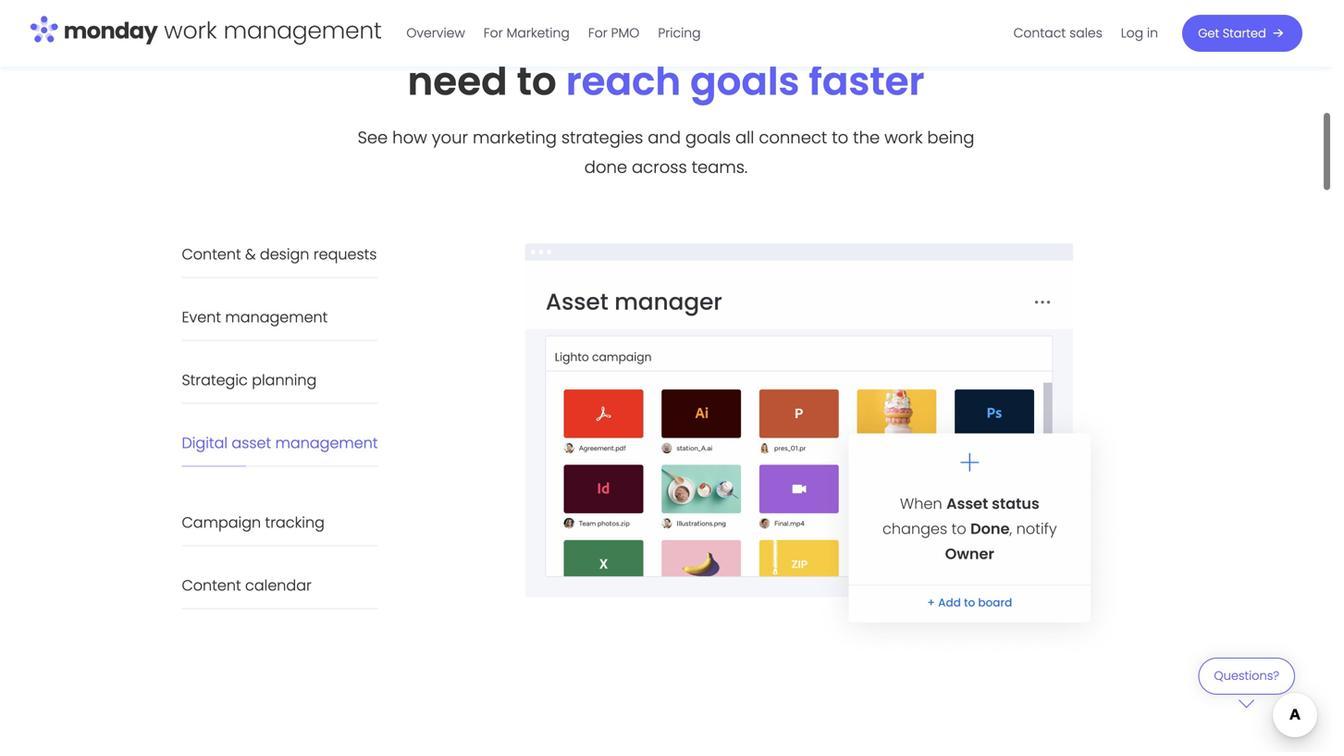 Task type: describe. For each thing, give the bounding box(es) containing it.
event
[[182, 307, 221, 327]]

in
[[1147, 24, 1159, 42]]

pmo
[[611, 24, 640, 42]]

monday.com work management image
[[30, 12, 382, 51]]

&
[[245, 244, 256, 265]]

reach goals faster
[[566, 54, 925, 108]]

faster
[[809, 54, 925, 108]]

done
[[585, 155, 628, 179]]

for for for pmo
[[588, 24, 608, 42]]

see how your marketing strategies and goals all connect to the work being done across teams.
[[358, 126, 975, 179]]

for marketing
[[484, 24, 570, 42]]

for pmo
[[588, 24, 640, 42]]

strategic
[[182, 370, 248, 390]]

strategic planning button
[[182, 370, 378, 390]]

contact sales link
[[1005, 18, 1112, 48]]

digital asset management image
[[473, 216, 1125, 660]]

questions?
[[1214, 668, 1280, 684]]

log
[[1121, 24, 1144, 42]]

see
[[358, 126, 388, 149]]

work
[[885, 126, 923, 149]]

strategic planning
[[182, 370, 317, 390]]

to inside the everything marketing teams need to
[[517, 54, 557, 108]]

campaign tracking
[[182, 512, 325, 533]]

content & design requests
[[182, 244, 377, 265]]

content for content calendar
[[182, 575, 241, 596]]

marketing inside the everything marketing teams need to
[[604, 0, 812, 54]]

questions? button
[[1199, 658, 1296, 708]]

digital
[[182, 433, 228, 453]]

event management
[[182, 307, 328, 327]]

need
[[408, 54, 508, 108]]

everything
[[384, 0, 595, 54]]

main element
[[397, 0, 1303, 67]]

teams
[[821, 0, 948, 54]]

pricing link
[[649, 18, 710, 48]]

for pmo link
[[579, 18, 649, 48]]

campaign tracking button
[[182, 512, 378, 533]]

planning
[[252, 370, 317, 390]]

digital asset management
[[182, 433, 378, 453]]

digital asset management button
[[182, 433, 378, 453]]

calendar
[[245, 575, 312, 596]]

started
[[1223, 25, 1267, 42]]

your
[[432, 126, 468, 149]]



Task type: locate. For each thing, give the bounding box(es) containing it.
to inside see how your marketing strategies and goals all connect to the work being done across teams.
[[832, 126, 849, 149]]

strategies
[[562, 126, 643, 149]]

content down campaign
[[182, 575, 241, 596]]

tracking
[[265, 512, 325, 533]]

1 vertical spatial content
[[182, 575, 241, 596]]

teams.
[[692, 155, 748, 179]]

marketing
[[604, 0, 812, 54], [473, 126, 557, 149]]

to left the
[[832, 126, 849, 149]]

content
[[182, 244, 241, 265], [182, 575, 241, 596]]

sales
[[1070, 24, 1103, 42]]

0 horizontal spatial to
[[517, 54, 557, 108]]

pricing
[[658, 24, 701, 42]]

0 vertical spatial management
[[225, 307, 328, 327]]

1 vertical spatial marketing
[[473, 126, 557, 149]]

to down marketing at top
[[517, 54, 557, 108]]

goals up teams.
[[686, 126, 731, 149]]

contact sales
[[1014, 24, 1103, 42]]

reach
[[566, 54, 681, 108]]

1 content from the top
[[182, 244, 241, 265]]

overview link
[[397, 18, 475, 48]]

content for content & design requests
[[182, 244, 241, 265]]

1 for from the left
[[484, 24, 503, 42]]

how
[[393, 126, 427, 149]]

list
[[1005, 0, 1168, 67]]

1 vertical spatial to
[[832, 126, 849, 149]]

content left &
[[182, 244, 241, 265]]

across
[[632, 155, 687, 179]]

design
[[260, 244, 309, 265]]

2 for from the left
[[588, 24, 608, 42]]

content calendar
[[182, 575, 312, 596]]

event management button
[[182, 307, 378, 327]]

management down content & design requests
[[225, 307, 328, 327]]

everything marketing teams need to
[[384, 0, 948, 108]]

log in link
[[1112, 18, 1168, 48]]

log in
[[1121, 24, 1159, 42]]

management right asset
[[275, 433, 378, 453]]

content & design requests button
[[182, 244, 378, 265]]

1 horizontal spatial to
[[832, 126, 849, 149]]

for marketing link
[[475, 18, 579, 48]]

management
[[225, 307, 328, 327], [275, 433, 378, 453]]

asset
[[232, 433, 271, 453]]

get
[[1199, 25, 1220, 42]]

0 vertical spatial content
[[182, 244, 241, 265]]

1 horizontal spatial for
[[588, 24, 608, 42]]

connect
[[759, 126, 828, 149]]

2 content from the top
[[182, 575, 241, 596]]

goals inside see how your marketing strategies and goals all connect to the work being done across teams.
[[686, 126, 731, 149]]

marketing inside see how your marketing strategies and goals all connect to the work being done across teams.
[[473, 126, 557, 149]]

get started
[[1199, 25, 1267, 42]]

to
[[517, 54, 557, 108], [832, 126, 849, 149]]

0 horizontal spatial for
[[484, 24, 503, 42]]

list containing contact sales
[[1005, 0, 1168, 67]]

0 vertical spatial goals
[[690, 54, 800, 108]]

0 vertical spatial to
[[517, 54, 557, 108]]

contact
[[1014, 24, 1066, 42]]

being
[[928, 126, 975, 149]]

0 vertical spatial marketing
[[604, 0, 812, 54]]

content calendar button
[[182, 575, 378, 596]]

marketing
[[507, 24, 570, 42]]

campaign
[[182, 512, 261, 533]]

for left marketing at top
[[484, 24, 503, 42]]

goals
[[690, 54, 800, 108], [686, 126, 731, 149]]

goals up all
[[690, 54, 800, 108]]

and
[[648, 126, 681, 149]]

1 vertical spatial management
[[275, 433, 378, 453]]

get started button
[[1183, 15, 1303, 52]]

1 vertical spatial goals
[[686, 126, 731, 149]]

0 horizontal spatial marketing
[[473, 126, 557, 149]]

overview
[[407, 24, 465, 42]]

requests
[[314, 244, 377, 265]]

for left pmo
[[588, 24, 608, 42]]

for
[[484, 24, 503, 42], [588, 24, 608, 42]]

1 horizontal spatial marketing
[[604, 0, 812, 54]]

for for for marketing
[[484, 24, 503, 42]]

all
[[736, 126, 755, 149]]

the
[[853, 126, 880, 149]]



Task type: vqa. For each thing, say whether or not it's contained in the screenshot.
'Boost'
no



